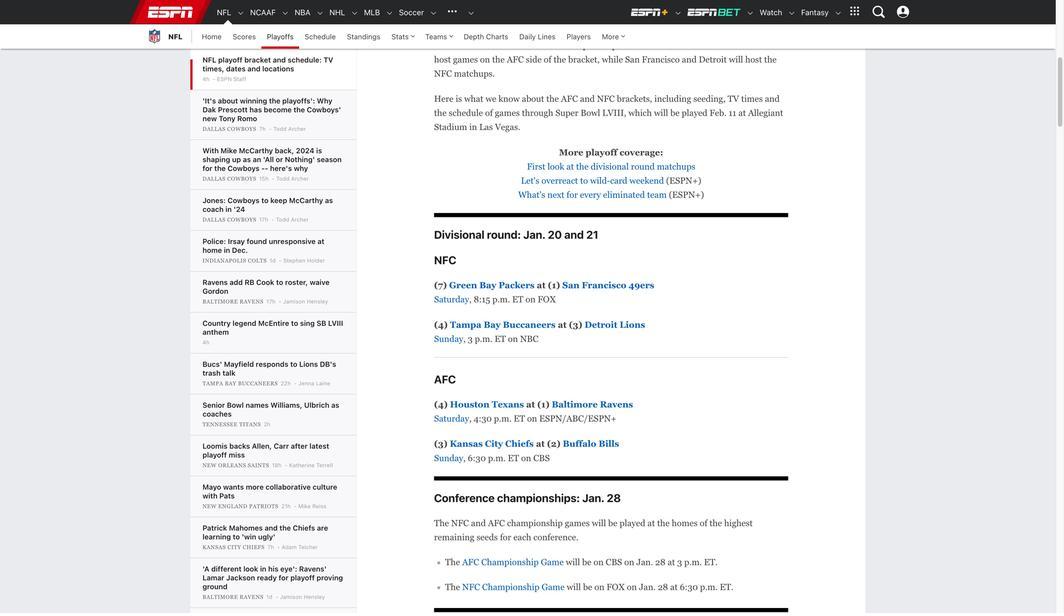 Task type: describe. For each thing, give the bounding box(es) containing it.
nfc inside the here is what we know about the afc and nfc brackets, including seeding, tv times and the schedule of games through super bowl lviii, which will be played feb. 11 at allegiant stadium in las vegas.
[[597, 94, 615, 104]]

an
[[253, 155, 261, 164]]

game for afc championship game
[[541, 557, 564, 567]]

(3) inside (3) kansas city chiefs at (2) buffalo bills sunday , 6:30 p.m. et on cbs
[[434, 439, 448, 449]]

will down the afc championship game will be on cbs on jan. 28 at 3 p.m. et.
[[567, 582, 581, 592]]

country legend mcentire to sing sb lviii anthem link
[[203, 319, 343, 336]]

schedule
[[449, 108, 483, 118]]

nfl inside nfl playoff bracket and schedule: tv times, dates and locations
[[203, 56, 216, 64]]

games down 'moves'
[[453, 54, 478, 64]]

will left take
[[517, 26, 532, 36]]

1 vertical spatial baltimore ravens link
[[552, 400, 633, 410]]

on inside (4) houston texans at (1) baltimore ravens saturday , 4:30 p.m. et on espn/abc/espn+
[[527, 414, 537, 424]]

bay inside tampa bay buccaneers 22h
[[225, 381, 236, 387]]

houston
[[450, 400, 490, 410]]

new orleans saints link
[[203, 462, 271, 469]]

22h
[[281, 380, 291, 387]]

'all
[[263, 155, 274, 164]]

williams,
[[271, 401, 302, 409]]

teicher
[[298, 544, 318, 550]]

round inside more playoff coverage: first look at the divisional round matchups let's overreact to wild-card weekend (espn+) what's next for every eliminated team (espn+)
[[631, 162, 655, 172]]

on inside (7) green bay packers at (1) san francisco 49ers saturday , 8:15 p.m. et on fox
[[526, 295, 536, 305]]

teams link
[[420, 24, 458, 49]]

of inside the nfc and afc championship games will be played at the homes of the highest remaining seeds for each conference.
[[700, 518, 708, 528]]

carr
[[274, 442, 289, 450]]

at inside the police: irsay found unresponsive at home in dec.
[[318, 237, 324, 245]]

times
[[741, 94, 763, 104]]

chiefs inside patrick mahomes and the chiefs are learning to 'win ugly'
[[293, 524, 315, 532]]

round:
[[487, 228, 521, 241]]

jamison hensley for waive
[[283, 298, 328, 305]]

nfc inside the nfc and afc championship games will be played at the homes of the highest remaining seeds for each conference.
[[451, 518, 469, 528]]

ground
[[203, 583, 228, 591]]

1 vertical spatial nfl
[[168, 32, 183, 41]]

espn/abc/espn+
[[539, 414, 617, 424]]

buffalo inside the divisional round will take place jan. 20-21 and include four games that will determine who moves on to the conference championships on jan. 28. baltimore and buffalo will host games on the afc side of the bracket, while san francisco and detroit will host the nfc matchups.
[[727, 40, 755, 50]]

3 dallas cowboys link from the top
[[203, 216, 258, 223]]

games left that
[[685, 26, 710, 36]]

played inside the here is what we know about the afc and nfc brackets, including seeding, tv times and the schedule of games through super bowl lviii, which will be played feb. 11 at allegiant stadium in las vegas.
[[682, 108, 708, 118]]

of inside the here is what we know about the afc and nfc brackets, including seeding, tv times and the schedule of games through super bowl lviii, which will be played feb. 11 at allegiant stadium in las vegas.
[[485, 108, 493, 118]]

nfc championship game link
[[462, 582, 565, 592]]

baltimore ravens link for 'a different look in his eye': ravens' lamar jackson ready for playoff proving ground
[[203, 594, 265, 601]]

become
[[264, 105, 292, 114]]

be up the nfc championship game will be on fox on jan. 28 at 6:30 p.m. et.
[[582, 557, 592, 567]]

3 inside (4) tampa bay buccaneers at (3) detroit lions sunday , 3 p.m. et on nbc
[[468, 334, 473, 344]]

playoff inside loomis backs allen, carr after latest playoff miss
[[203, 451, 227, 459]]

police:
[[203, 237, 226, 245]]

sing
[[300, 319, 315, 327]]

sunday for (4)
[[434, 334, 463, 344]]

to inside "ravens add rb cook to roster, waive gordon"
[[276, 278, 283, 286]]

0 vertical spatial tampa bay buccaneers link
[[450, 320, 556, 330]]

in inside the here is what we know about the afc and nfc brackets, including seeding, tv times and the schedule of games through super bowl lviii, which will be played feb. 11 at allegiant stadium in las vegas.
[[469, 122, 477, 132]]

1 vertical spatial kansas city chiefs link
[[203, 544, 266, 551]]

winning
[[240, 97, 267, 105]]

and inside patrick mahomes and the chiefs are learning to 'win ugly'
[[265, 524, 278, 532]]

1 vertical spatial 6:30
[[680, 582, 698, 592]]

1 horizontal spatial fox
[[607, 582, 625, 592]]

will right that
[[730, 26, 744, 36]]

ravens add rb cook to roster, waive gordon
[[203, 278, 330, 295]]

jackson
[[226, 574, 255, 582]]

every
[[580, 190, 601, 200]]

who
[[434, 40, 451, 50]]

collaborative
[[266, 483, 311, 491]]

what's next for every eliminated team link
[[518, 190, 667, 200]]

more for more
[[602, 32, 619, 41]]

about inside 'it's about winning the playoffs': why dak prescott has become the cowboys' new tony romo
[[218, 97, 238, 105]]

the left homes
[[657, 518, 670, 528]]

0 vertical spatial (espn+)
[[666, 176, 702, 186]]

trash
[[203, 369, 221, 377]]

ravens inside baltimore ravens 17h
[[240, 299, 264, 305]]

seeds
[[477, 532, 498, 542]]

4h inside country legend mcentire to sing sb lviii anthem 4h
[[203, 339, 210, 346]]

2 vertical spatial todd archer
[[276, 216, 309, 223]]

et. for will be on cbs on jan. 28 at 3 p.m. et.
[[704, 557, 718, 567]]

after
[[291, 442, 308, 450]]

in inside 'a different look in his eye': ravens' lamar jackson ready for playoff proving ground
[[260, 565, 266, 573]]

ravens add rb cook to roster, waive gordon link
[[203, 278, 330, 295]]

proving
[[317, 574, 343, 582]]

ravens up depth
[[454, 1, 483, 11]]

nbc
[[520, 334, 539, 344]]

buccaneers inside (4) tampa bay buccaneers at (3) detroit lions sunday , 3 p.m. et on nbc
[[503, 320, 556, 330]]

sunday link for (4)
[[434, 334, 463, 344]]

through
[[522, 108, 553, 118]]

tv inside nfl playoff bracket and schedule: tv times, dates and locations
[[324, 56, 333, 64]]

schedule:
[[288, 56, 322, 64]]

loomis
[[203, 442, 228, 450]]

standings
[[347, 32, 381, 41]]

will inside the here is what we know about the afc and nfc brackets, including seeding, tv times and the schedule of games through super bowl lviii, which will be played feb. 11 at allegiant stadium in las vegas.
[[654, 108, 668, 118]]

afc down the remaining
[[462, 557, 479, 567]]

archer for or
[[291, 175, 309, 182]]

for inside the nfc and afc championship games will be played at the homes of the highest remaining seeds for each conference.
[[500, 532, 511, 542]]

first
[[527, 162, 545, 172]]

17h for cook
[[266, 298, 276, 305]]

and down four
[[682, 54, 697, 64]]

tony
[[219, 114, 235, 123]]

stadium
[[434, 122, 467, 132]]

depth charts
[[464, 32, 508, 41]]

'it's about winning the playoffs': why dak prescott has become the cowboys' new tony romo link
[[203, 97, 341, 123]]

and up locations
[[273, 56, 286, 64]]

playoff inside more playoff coverage: first look at the divisional round matchups let's overreact to wild-card weekend (espn+) what's next for every eliminated team (espn+)
[[586, 147, 617, 157]]

be down the afc championship game will be on cbs on jan. 28 at 3 p.m. et.
[[583, 582, 592, 592]]

hensley for ravens'
[[304, 594, 325, 600]]

11
[[729, 108, 736, 118]]

here is what we know about the afc and nfc brackets, including seeding, tv times and the schedule of games through super bowl lviii, which will be played feb. 11 at allegiant stadium in las vegas.
[[434, 94, 783, 132]]

gordon
[[203, 287, 228, 295]]

what
[[464, 94, 483, 104]]

cowboys inside jones: cowboys to keep mccarthy as coach in '24
[[228, 196, 260, 205]]

championships
[[562, 40, 621, 50]]

1 horizontal spatial 3
[[677, 557, 682, 567]]

vegas.
[[495, 122, 520, 132]]

(2)
[[547, 439, 561, 449]]

1 vertical spatial 7h
[[268, 544, 274, 550]]

at inside (7) green bay packers at (1) san francisco 49ers saturday , 8:15 p.m. et on fox
[[537, 280, 546, 290]]

francisco inside the divisional round will take place jan. 20-21 and include four games that will determine who moves on to the conference championships on jan. 28. baltimore and buffalo will host games on the afc side of the bracket, while san francisco and detroit will host the nfc matchups.
[[642, 54, 680, 64]]

1d for unresponsive
[[270, 257, 276, 264]]

new
[[203, 114, 217, 123]]

(7) green bay packers at (1) san francisco 49ers saturday , 8:15 p.m. et on fox
[[434, 280, 654, 305]]

legend
[[233, 319, 256, 327]]

games inside the nfc and afc championship games will be played at the homes of the highest remaining seeds for each conference.
[[565, 518, 590, 528]]

dallas cowboys link for for
[[203, 175, 258, 182]]

the up the become
[[269, 97, 280, 105]]

jamison for eye':
[[280, 594, 302, 600]]

daily lines link
[[514, 24, 561, 49]]

his
[[268, 565, 279, 573]]

20
[[548, 228, 562, 241]]

schedule
[[305, 32, 336, 41]]

, inside (3) kansas city chiefs at (2) buffalo bills sunday , 6:30 p.m. et on cbs
[[463, 453, 466, 463]]

1 horizontal spatial cbs
[[606, 557, 622, 567]]

espn staff
[[217, 76, 246, 82]]

the up super
[[546, 94, 559, 104]]

playoff inside 'a different look in his eye': ravens' lamar jackson ready for playoff proving ground
[[290, 574, 315, 582]]

in inside the police: irsay found unresponsive at home in dec.
[[224, 246, 230, 254]]

new for mayo wants more collaborative culture with pats
[[203, 503, 217, 509]]

game for nfc championship game
[[542, 582, 565, 592]]

adam
[[282, 544, 297, 550]]

dallas for with mike mccarthy back, 2024 is shaping up as an 'all or nothing' season for the cowboys -- here's why
[[203, 176, 226, 182]]

let's
[[521, 176, 540, 186]]

the inside with mike mccarthy back, 2024 is shaping up as an 'all or nothing' season for the cowboys -- here's why
[[214, 164, 226, 172]]

nfc up (7)
[[434, 254, 456, 267]]

and down bracket,
[[580, 94, 595, 104]]

bowl inside senior bowl names williams, ulbrich as coaches tennessee titans 2h
[[227, 401, 244, 409]]

prescott
[[218, 105, 248, 114]]

1 vertical spatial tampa bay buccaneers link
[[203, 380, 280, 387]]

1d for in
[[266, 594, 272, 600]]

as for williams,
[[331, 401, 339, 409]]

cowboys inside with mike mccarthy back, 2024 is shaping up as an 'all or nothing' season for the cowboys -- here's why
[[228, 164, 260, 172]]

1 horizontal spatial kansas city chiefs link
[[450, 439, 534, 449]]

, inside (4) houston texans at (1) baltimore ravens saturday , 4:30 p.m. et on espn/abc/espn+
[[469, 414, 472, 424]]

playoffs link
[[261, 24, 299, 49]]

kansas inside (3) kansas city chiefs at (2) buffalo bills sunday , 6:30 p.m. et on cbs
[[450, 439, 483, 449]]

sunday link for (3)
[[434, 453, 463, 463]]

at inside the nfc and afc championship games will be played at the homes of the highest remaining seeds for each conference.
[[648, 518, 655, 528]]

et inside (3) kansas city chiefs at (2) buffalo bills sunday , 6:30 p.m. et on cbs
[[508, 453, 519, 463]]

on inside (3) kansas city chiefs at (2) buffalo bills sunday , 6:30 p.m. et on cbs
[[521, 453, 531, 463]]

1 horizontal spatial nfl link
[[211, 1, 231, 24]]

conference
[[434, 491, 495, 504]]

bucs' mayfield responds to lions db's trash talk link
[[203, 360, 336, 377]]

17h for keep
[[259, 216, 268, 223]]

the left highest
[[710, 518, 722, 528]]

las
[[479, 122, 493, 132]]

soccer
[[399, 8, 424, 17]]

will down determine
[[757, 40, 772, 50]]

afc inside the nfc and afc championship games will be played at the homes of the highest remaining seeds for each conference.
[[488, 518, 505, 528]]

bowl inside the here is what we know about the afc and nfc brackets, including seeding, tv times and the schedule of games through super bowl lviii, which will be played feb. 11 at allegiant stadium in las vegas.
[[581, 108, 600, 118]]

and down bracket
[[248, 64, 261, 73]]

the down here
[[434, 108, 447, 118]]

tampa inside tampa bay buccaneers 22h
[[203, 381, 223, 387]]

the down determine
[[764, 54, 777, 64]]

will inside the nfc and afc championship games will be played at the homes of the highest remaining seeds for each conference.
[[592, 518, 606, 528]]

et inside (4) houston texans at (1) baltimore ravens saturday , 4:30 p.m. et on espn/abc/espn+
[[514, 414, 525, 424]]

2 vertical spatial todd
[[276, 216, 289, 223]]

eye':
[[280, 565, 297, 573]]

p.m. inside (4) houston texans at (1) baltimore ravens saturday , 4:30 p.m. et on espn/abc/espn+
[[494, 414, 512, 424]]

indianapolis colts link
[[203, 257, 269, 264]]

ravens link
[[454, 1, 483, 11]]

for inside more playoff coverage: first look at the divisional round matchups let's overreact to wild-card weekend (espn+) what's next for every eliminated team (espn+)
[[567, 190, 578, 200]]

ravens inside "ravens add rb cook to roster, waive gordon"
[[203, 278, 228, 286]]

at inside more playoff coverage: first look at the divisional round matchups let's overreact to wild-card weekend (espn+) what's next for every eliminated team (espn+)
[[567, 162, 574, 172]]

why
[[294, 164, 308, 172]]

loomis backs allen, carr after latest playoff miss
[[203, 442, 329, 459]]

staff
[[233, 76, 246, 82]]

on inside (4) tampa bay buccaneers at (3) detroit lions sunday , 3 p.m. et on nbc
[[508, 334, 518, 344]]

nfl image
[[146, 28, 163, 44]]

todd archer for the
[[273, 126, 306, 132]]

1 vertical spatial (espn+)
[[669, 190, 704, 200]]

and right 20
[[564, 228, 584, 241]]

1 vertical spatial mike
[[298, 503, 311, 509]]

nhl
[[329, 8, 345, 17]]

and up allegiant
[[765, 94, 780, 104]]

the left daily on the top
[[502, 40, 515, 50]]

senior
[[203, 401, 225, 409]]

to inside jones: cowboys to keep mccarthy as coach in '24
[[261, 196, 269, 205]]

cowboys for as
[[227, 176, 256, 182]]

patrick
[[203, 524, 227, 532]]

(4) tampa bay buccaneers at (3) detroit lions sunday , 3 p.m. et on nbc
[[434, 320, 645, 344]]

england
[[218, 503, 248, 509]]

et. for will be on fox on jan. 28 at 6:30 p.m. et.
[[720, 582, 734, 592]]

weekend
[[630, 176, 664, 186]]

at inside (4) tampa bay buccaneers at (3) detroit lions sunday , 3 p.m. et on nbc
[[558, 320, 567, 330]]

baltimore ravens link for ravens add rb cook to roster, waive gordon
[[203, 298, 265, 305]]

(3) inside (4) tampa bay buccaneers at (3) detroit lions sunday , 3 p.m. et on nbc
[[569, 320, 582, 330]]

and down that
[[710, 40, 725, 50]]

0 vertical spatial 7h
[[259, 126, 266, 132]]

conference championships: jan. 28
[[434, 491, 621, 504]]

names
[[246, 401, 269, 409]]

nfc down afc championship game link
[[462, 582, 480, 592]]

28.
[[654, 40, 667, 50]]

the for the nfc and afc championship games will be played at the homes of the highest remaining seeds for each conference.
[[434, 518, 449, 528]]

0 horizontal spatial nfl link
[[146, 24, 183, 49]]

look inside more playoff coverage: first look at the divisional round matchups let's overreact to wild-card weekend (espn+) what's next for every eliminated team (espn+)
[[548, 162, 564, 172]]

be inside the here is what we know about the afc and nfc brackets, including seeding, tv times and the schedule of games through super bowl lviii, which will be played feb. 11 at allegiant stadium in las vegas.
[[671, 108, 680, 118]]

next
[[548, 190, 565, 200]]

2 horizontal spatial nfl
[[217, 8, 231, 17]]

(4) for (4) houston texans at (1) baltimore ravens saturday , 4:30 p.m. et on espn/abc/espn+
[[434, 400, 448, 410]]

afc inside the here is what we know about the afc and nfc brackets, including seeding, tv times and the schedule of games through super bowl lviii, which will be played feb. 11 at allegiant stadium in las vegas.
[[561, 94, 578, 104]]

jones: cowboys to keep mccarthy as coach in '24 link
[[203, 196, 333, 213]]

lions inside (4) tampa bay buccaneers at (3) detroit lions sunday , 3 p.m. et on nbc
[[620, 320, 645, 330]]

city inside kansas city chiefs 7h
[[228, 544, 241, 550]]

keep
[[270, 196, 287, 205]]

country legend mcentire to sing sb lviii anthem 4h
[[203, 319, 343, 346]]

chiefs inside (3) kansas city chiefs at (2) buffalo bills sunday , 6:30 p.m. et on cbs
[[505, 439, 534, 449]]

the inside patrick mahomes and the chiefs are learning to 'win ugly'
[[280, 524, 291, 532]]

the inside more playoff coverage: first look at the divisional round matchups let's overreact to wild-card weekend (espn+) what's next for every eliminated team (espn+)
[[576, 162, 589, 172]]

baltimore inside baltimore ravens 1d
[[203, 594, 238, 600]]

standings link
[[341, 24, 386, 49]]

jamison for roster,
[[283, 298, 305, 305]]

(1) inside (4) houston texans at (1) baltimore ravens saturday , 4:30 p.m. et on espn/abc/espn+
[[537, 400, 550, 410]]

latest
[[310, 442, 329, 450]]



Task type: vqa. For each thing, say whether or not it's contained in the screenshot.
a.:
no



Task type: locate. For each thing, give the bounding box(es) containing it.
playoff down loomis
[[203, 451, 227, 459]]

nfc up here
[[434, 69, 452, 79]]

anthem
[[203, 328, 229, 336]]

mlb
[[364, 8, 380, 17]]

7h
[[259, 126, 266, 132], [268, 544, 274, 550]]

(espn+) down matchups
[[666, 176, 702, 186]]

0 horizontal spatial buccaneers
[[238, 381, 278, 387]]

1 4h from the top
[[203, 76, 210, 82]]

1 vertical spatial buffalo
[[563, 439, 597, 449]]

playoff up the first look at the divisional round matchups link
[[586, 147, 617, 157]]

0 horizontal spatial mccarthy
[[239, 146, 273, 155]]

to inside more playoff coverage: first look at the divisional round matchups let's overreact to wild-card weekend (espn+) what's next for every eliminated team (espn+)
[[580, 176, 588, 186]]

1 vertical spatial sunday
[[434, 453, 463, 463]]

playoff inside nfl playoff bracket and schedule: tv times, dates and locations
[[218, 56, 243, 64]]

, inside (4) tampa bay buccaneers at (3) detroit lions sunday , 3 p.m. et on nbc
[[463, 334, 466, 344]]

et down packers
[[512, 295, 524, 305]]

1 horizontal spatial played
[[682, 108, 708, 118]]

be inside the nfc and afc championship games will be played at the homes of the highest remaining seeds for each conference.
[[608, 518, 618, 528]]

1 vertical spatial lions
[[299, 360, 318, 368]]

to up every
[[580, 176, 588, 186]]

0 vertical spatial round
[[491, 26, 515, 36]]

championship
[[507, 518, 563, 528]]

cowboys for '24
[[227, 217, 256, 223]]

sunday for (3)
[[434, 453, 463, 463]]

sunday inside (4) tampa bay buccaneers at (3) detroit lions sunday , 3 p.m. et on nbc
[[434, 334, 463, 344]]

dallas cowboys link for romo
[[203, 126, 258, 132]]

4h
[[203, 76, 210, 82], [203, 339, 210, 346]]

2 saturday link from the top
[[434, 414, 469, 424]]

baltimore ravens 1d
[[203, 594, 272, 600]]

28 for fox
[[658, 582, 668, 592]]

coach
[[203, 205, 224, 213]]

1 (4) from the top
[[434, 320, 448, 330]]

1 vertical spatial new
[[203, 503, 217, 509]]

as inside with mike mccarthy back, 2024 is shaping up as an 'all or nothing' season for the cowboys -- here's why
[[243, 155, 251, 164]]

2 sunday from the top
[[434, 453, 463, 463]]

remaining
[[434, 532, 475, 542]]

at inside the here is what we know about the afc and nfc brackets, including seeding, tv times and the schedule of games through super bowl lviii, which will be played feb. 11 at allegiant stadium in las vegas.
[[739, 108, 746, 118]]

new down loomis
[[203, 462, 217, 469]]

dallas inside dallas cowboys 7h
[[203, 126, 226, 132]]

what's
[[518, 190, 545, 200]]

miss
[[229, 451, 245, 459]]

saints
[[248, 462, 269, 469]]

hensley down the waive
[[307, 298, 328, 305]]

0 vertical spatial sunday
[[434, 334, 463, 344]]

2 vertical spatial archer
[[291, 216, 309, 223]]

0 vertical spatial new
[[203, 462, 217, 469]]

bracket,
[[568, 54, 600, 64]]

(4) inside (4) tampa bay buccaneers at (3) detroit lions sunday , 3 p.m. et on nbc
[[434, 320, 448, 330]]

1 vertical spatial 4h
[[203, 339, 210, 346]]

played inside the nfc and afc championship games will be played at the homes of the highest remaining seeds for each conference.
[[620, 518, 646, 528]]

divisional
[[434, 228, 485, 241]]

0 vertical spatial mccarthy
[[239, 146, 273, 155]]

1 horizontal spatial mccarthy
[[289, 196, 323, 205]]

saturday link down houston
[[434, 414, 469, 424]]

1 saturday from the top
[[434, 295, 469, 305]]

playoff up dates
[[218, 56, 243, 64]]

saturday link for (4)
[[434, 414, 469, 424]]

to inside country legend mcentire to sing sb lviii anthem 4h
[[291, 319, 298, 327]]

senior bowl names williams, ulbrich as coaches tennessee titans 2h
[[203, 401, 339, 428]]

0 vertical spatial bay
[[480, 280, 496, 290]]

team
[[647, 190, 667, 200]]

1 vertical spatial (4)
[[434, 400, 448, 410]]

28 for cbs
[[655, 557, 666, 567]]

the nfc and afc championship games will be played at the homes of the highest remaining seeds for each conference.
[[434, 518, 753, 542]]

cbs
[[533, 453, 550, 463], [606, 557, 622, 567]]

kansas down learning
[[203, 544, 226, 550]]

1 horizontal spatial (3)
[[569, 320, 582, 330]]

baltimore down the ground
[[203, 594, 238, 600]]

san inside (7) green bay packers at (1) san francisco 49ers saturday , 8:15 p.m. et on fox
[[562, 280, 580, 290]]

7h down the has
[[259, 126, 266, 132]]

new
[[203, 462, 217, 469], [203, 503, 217, 509]]

jamison hensley
[[283, 298, 328, 305], [280, 594, 325, 600]]

(1) right packers
[[548, 280, 560, 290]]

playoff
[[218, 56, 243, 64], [586, 147, 617, 157], [203, 451, 227, 459], [290, 574, 315, 582]]

know
[[499, 94, 520, 104]]

nfc up lviii,
[[597, 94, 615, 104]]

1 horizontal spatial tampa
[[450, 320, 482, 330]]

divisional up 'moves'
[[451, 26, 489, 36]]

the for the divisional round will take place jan. 20-21 and include four games that will determine who moves on to the conference championships on jan. 28. baltimore and buffalo will host games on the afc side of the bracket, while san francisco and detroit will host the nfc matchups.
[[434, 26, 449, 36]]

san inside the divisional round will take place jan. 20-21 and include four games that will determine who moves on to the conference championships on jan. 28. baltimore and buffalo will host games on the afc side of the bracket, while san francisco and detroit will host the nfc matchups.
[[625, 54, 640, 64]]

saturday inside (4) houston texans at (1) baltimore ravens saturday , 4:30 p.m. et on espn/abc/espn+
[[434, 414, 469, 424]]

1 vertical spatial round
[[631, 162, 655, 172]]

1 vertical spatial cbs
[[606, 557, 622, 567]]

0 vertical spatial baltimore ravens link
[[203, 298, 265, 305]]

bay for 8:15
[[480, 280, 496, 290]]

for inside with mike mccarthy back, 2024 is shaping up as an 'all or nothing' season for the cowboys -- here's why
[[203, 164, 212, 172]]

learning
[[203, 533, 231, 541]]

to up kansas city chiefs 7h
[[233, 533, 240, 541]]

houston texans link
[[450, 400, 524, 410]]

baltimore inside baltimore ravens 17h
[[203, 299, 238, 305]]

city inside (3) kansas city chiefs at (2) buffalo bills sunday , 6:30 p.m. et on cbs
[[485, 439, 503, 449]]

detroit inside the divisional round will take place jan. 20-21 and include four games that will determine who moves on to the conference championships on jan. 28. baltimore and buffalo will host games on the afc side of the bracket, while san francisco and detroit will host the nfc matchups.
[[699, 54, 727, 64]]

(4) houston texans at (1) baltimore ravens saturday , 4:30 p.m. et on espn/abc/espn+
[[434, 400, 633, 424]]

1 new from the top
[[203, 462, 217, 469]]

ravens inside (4) houston texans at (1) baltimore ravens saturday , 4:30 p.m. et on espn/abc/espn+
[[600, 400, 633, 410]]

of inside the divisional round will take place jan. 20-21 and include four games that will determine who moves on to the conference championships on jan. 28. baltimore and buffalo will host games on the afc side of the bracket, while san francisco and detroit will host the nfc matchups.
[[544, 54, 552, 64]]

at inside (3) kansas city chiefs at (2) buffalo bills sunday , 6:30 p.m. et on cbs
[[536, 439, 545, 449]]

(1) right "texans"
[[537, 400, 550, 410]]

todd for 'all
[[276, 175, 290, 182]]

2 dallas from the top
[[203, 176, 226, 182]]

1 vertical spatial 21
[[586, 228, 599, 241]]

archer down why
[[291, 175, 309, 182]]

2 vertical spatial baltimore ravens link
[[203, 594, 265, 601]]

shaping
[[203, 155, 230, 164]]

lions inside bucs' mayfield responds to lions db's trash talk
[[299, 360, 318, 368]]

baltimore ravens link down the add
[[203, 298, 265, 305]]

more up while
[[602, 32, 619, 41]]

1 vertical spatial san
[[562, 280, 580, 290]]

2 host from the left
[[745, 54, 762, 64]]

each
[[514, 532, 531, 542]]

0 horizontal spatial tv
[[324, 56, 333, 64]]

0 vertical spatial hensley
[[307, 298, 328, 305]]

to inside the divisional round will take place jan. 20-21 and include four games that will determine who moves on to the conference championships on jan. 28. baltimore and buffalo will host games on the afc side of the bracket, while san francisco and detroit will host the nfc matchups.
[[492, 40, 500, 50]]

to inside bucs' mayfield responds to lions db's trash talk
[[290, 360, 297, 368]]

more inside more link
[[602, 32, 619, 41]]

holder
[[307, 257, 325, 264]]

is inside the here is what we know about the afc and nfc brackets, including seeding, tv times and the schedule of games through super bowl lviii, which will be played feb. 11 at allegiant stadium in las vegas.
[[456, 94, 462, 104]]

0 vertical spatial et.
[[704, 557, 718, 567]]

the up adam
[[280, 524, 291, 532]]

8:15
[[474, 295, 490, 305]]

cowboys
[[227, 126, 256, 132], [228, 164, 260, 172], [227, 176, 256, 182], [228, 196, 260, 205], [227, 217, 256, 223]]

jenna
[[298, 380, 314, 387]]

0 vertical spatial city
[[485, 439, 503, 449]]

katherine terrell
[[289, 462, 333, 469]]

1 horizontal spatial round
[[631, 162, 655, 172]]

include
[[635, 26, 664, 36]]

lions up the jenna at left
[[299, 360, 318, 368]]

1 vertical spatial et.
[[720, 582, 734, 592]]

1 vertical spatial 1d
[[266, 594, 272, 600]]

todd archer up unresponsive
[[276, 216, 309, 223]]

to left keep
[[261, 196, 269, 205]]

1 vertical spatial look
[[243, 565, 258, 573]]

mike
[[221, 146, 237, 155], [298, 503, 311, 509]]

tampa down trash
[[203, 381, 223, 387]]

17h down ravens add rb cook to roster, waive gordon link
[[266, 298, 276, 305]]

to inside patrick mahomes and the chiefs are learning to 'win ugly'
[[233, 533, 240, 541]]

tv right schedule:
[[324, 56, 333, 64]]

6:30 inside (3) kansas city chiefs at (2) buffalo bills sunday , 6:30 p.m. et on cbs
[[468, 453, 486, 463]]

chiefs inside kansas city chiefs 7h
[[243, 544, 265, 550]]

buffalo inside (3) kansas city chiefs at (2) buffalo bills sunday , 6:30 p.m. et on cbs
[[563, 439, 597, 449]]

cowboys inside dallas cowboys 17h
[[227, 217, 256, 223]]

to left sing
[[291, 319, 298, 327]]

new for loomis backs allen, carr after latest playoff miss
[[203, 462, 217, 469]]

1 dallas cowboys link from the top
[[203, 126, 258, 132]]

cowboys inside dallas cowboys 15h
[[227, 176, 256, 182]]

p.m. inside (7) green bay packers at (1) san francisco 49ers saturday , 8:15 p.m. et on fox
[[492, 295, 510, 305]]

fox down the afc championship game will be on cbs on jan. 28 at 3 p.m. et.
[[607, 582, 625, 592]]

1 vertical spatial todd archer
[[276, 175, 309, 182]]

1 vertical spatial tv
[[728, 94, 739, 104]]

sunday link down (7)
[[434, 334, 463, 344]]

archer up unresponsive
[[291, 216, 309, 223]]

0 vertical spatial look
[[548, 162, 564, 172]]

divisional inside more playoff coverage: first look at the divisional round matchups let's overreact to wild-card weekend (espn+) what's next for every eliminated team (espn+)
[[591, 162, 629, 172]]

, inside (7) green bay packers at (1) san francisco 49ers saturday , 8:15 p.m. et on fox
[[469, 295, 472, 305]]

is
[[456, 94, 462, 104], [316, 146, 322, 155]]

0 vertical spatial jamison
[[283, 298, 305, 305]]

2 vertical spatial as
[[331, 401, 339, 409]]

1 vertical spatial more
[[559, 147, 584, 157]]

the inside the divisional round will take place jan. 20-21 and include four games that will determine who moves on to the conference championships on jan. 28. baltimore and buffalo will host games on the afc side of the bracket, while san francisco and detroit will host the nfc matchups.
[[434, 26, 449, 36]]

todd down keep
[[276, 216, 289, 223]]

0 horizontal spatial city
[[228, 544, 241, 550]]

ravens up gordon
[[203, 278, 228, 286]]

ravens
[[454, 1, 483, 11], [203, 278, 228, 286], [240, 299, 264, 305], [600, 400, 633, 410], [240, 594, 264, 600]]

will up the times
[[729, 54, 743, 64]]

2 vertical spatial dallas
[[203, 217, 226, 223]]

archer for cowboys'
[[288, 126, 306, 132]]

1 horizontal spatial city
[[485, 439, 503, 449]]

0 horizontal spatial tampa
[[203, 381, 223, 387]]

tv
[[324, 56, 333, 64], [728, 94, 739, 104]]

dec.
[[232, 246, 248, 254]]

p.m. inside (4) tampa bay buccaneers at (3) detroit lions sunday , 3 p.m. et on nbc
[[475, 334, 493, 344]]

will up the afc championship game will be on cbs on jan. 28 at 3 p.m. et.
[[592, 518, 606, 528]]

cowboys'
[[307, 105, 341, 114]]

0 vertical spatial (1)
[[548, 280, 560, 290]]

and left include
[[618, 26, 633, 36]]

the divisional round will take place jan. 20-21 and include four games that will determine who moves on to the conference championships on jan. 28. baltimore and buffalo will host games on the afc side of the bracket, while san francisco and detroit will host the nfc matchups.
[[434, 26, 786, 79]]

different
[[211, 565, 242, 573]]

feb.
[[710, 108, 727, 118]]

1 vertical spatial hensley
[[304, 594, 325, 600]]

divisional up card on the right top
[[591, 162, 629, 172]]

of right homes
[[700, 518, 708, 528]]

eliminated
[[603, 190, 645, 200]]

2 dallas cowboys link from the top
[[203, 175, 258, 182]]

cowboys for has
[[227, 126, 256, 132]]

0 vertical spatial san
[[625, 54, 640, 64]]

baltimore inside the divisional round will take place jan. 20-21 and include four games that will determine who moves on to the conference championships on jan. 28. baltimore and buffalo will host games on the afc side of the bracket, while san francisco and detroit will host the nfc matchups.
[[669, 40, 708, 50]]

2 - from the left
[[265, 164, 268, 172]]

jamison down roster,
[[283, 298, 305, 305]]

nfl playoff bracket and schedule: tv times, dates and locations link
[[203, 56, 333, 73]]

0 horizontal spatial kansas
[[203, 544, 226, 550]]

backs
[[229, 442, 250, 450]]

as right ulbrich
[[331, 401, 339, 409]]

kansas city chiefs link
[[450, 439, 534, 449], [203, 544, 266, 551]]

sunday down (7)
[[434, 334, 463, 344]]

including
[[655, 94, 691, 104]]

afc inside the divisional round will take place jan. 20-21 and include four games that will determine who moves on to the conference championships on jan. 28. baltimore and buffalo will host games on the afc side of the bracket, while san francisco and detroit will host the nfc matchups.
[[507, 54, 524, 64]]

for inside 'a different look in his eye': ravens' lamar jackson ready for playoff proving ground
[[279, 574, 289, 582]]

championship
[[481, 557, 539, 567], [482, 582, 540, 592]]

2 horizontal spatial chiefs
[[505, 439, 534, 449]]

roster,
[[285, 278, 308, 286]]

0 vertical spatial dallas cowboys link
[[203, 126, 258, 132]]

0 vertical spatial jamison hensley
[[283, 298, 328, 305]]

2 horizontal spatial of
[[700, 518, 708, 528]]

bay inside (4) tampa bay buccaneers at (3) detroit lions sunday , 3 p.m. et on nbc
[[484, 320, 501, 330]]

0 vertical spatial divisional
[[451, 26, 489, 36]]

1 vertical spatial dallas
[[203, 176, 226, 182]]

0 vertical spatial fox
[[538, 295, 556, 305]]

1 vertical spatial is
[[316, 146, 322, 155]]

in up 'indianapolis'
[[224, 246, 230, 254]]

take
[[534, 26, 550, 36]]

the down playoffs':
[[294, 105, 305, 114]]

2024
[[296, 146, 314, 155]]

mike up 'up'
[[221, 146, 237, 155]]

1 horizontal spatial tampa bay buccaneers link
[[450, 320, 556, 330]]

afc
[[507, 54, 524, 64], [561, 94, 578, 104], [434, 373, 456, 386], [488, 518, 505, 528], [462, 557, 479, 567]]

about
[[522, 94, 544, 104], [218, 97, 238, 105]]

1 horizontal spatial tv
[[728, 94, 739, 104]]

add
[[230, 278, 243, 286]]

0 vertical spatial sunday link
[[434, 334, 463, 344]]

3 down "green"
[[468, 334, 473, 344]]

3 dallas from the top
[[203, 217, 226, 223]]

championship for nfc
[[482, 582, 540, 592]]

2 (4) from the top
[[434, 400, 448, 410]]

mccarthy inside jones: cowboys to keep mccarthy as coach in '24
[[289, 196, 323, 205]]

saturday link down (7)
[[434, 295, 469, 305]]

more up overreact
[[559, 147, 584, 157]]

1 vertical spatial sunday link
[[434, 453, 463, 463]]

bay up the 8:15
[[480, 280, 496, 290]]

bay for p.m.
[[484, 320, 501, 330]]

(4) left houston
[[434, 400, 448, 410]]

playoffs':
[[282, 97, 315, 105]]

0 vertical spatial 4h
[[203, 76, 210, 82]]

afc up houston
[[434, 373, 456, 386]]

4h down "anthem"
[[203, 339, 210, 346]]

hensley down proving
[[304, 594, 325, 600]]

dallas cowboys link down 'up'
[[203, 175, 258, 182]]

1 dallas from the top
[[203, 126, 226, 132]]

francisco inside (7) green bay packers at (1) san francisco 49ers saturday , 8:15 p.m. et on fox
[[582, 280, 627, 290]]

1 vertical spatial (1)
[[537, 400, 550, 410]]

0 vertical spatial 3
[[468, 334, 473, 344]]

nfl right the nfl icon
[[168, 32, 183, 41]]

bowl
[[581, 108, 600, 118], [227, 401, 244, 409]]

found
[[247, 237, 267, 245]]

21 right 20
[[586, 228, 599, 241]]

et inside (7) green bay packers at (1) san francisco 49ers saturday , 8:15 p.m. et on fox
[[512, 295, 524, 305]]

of right side
[[544, 54, 552, 64]]

1 horizontal spatial is
[[456, 94, 462, 104]]

the for the nfc championship game will be on fox on jan. 28 at 6:30 p.m. et.
[[445, 582, 460, 592]]

dallas for 'it's about winning the playoffs': why dak prescott has become the cowboys' new tony romo
[[203, 126, 226, 132]]

1 vertical spatial championship
[[482, 582, 540, 592]]

police: irsay found unresponsive at home in dec.
[[203, 237, 324, 254]]

championship up the nfc championship game link
[[481, 557, 539, 567]]

1 horizontal spatial bowl
[[581, 108, 600, 118]]

dallas inside dallas cowboys 15h
[[203, 176, 226, 182]]

side
[[526, 54, 542, 64]]

1 vertical spatial as
[[325, 196, 333, 205]]

kansas
[[450, 439, 483, 449], [203, 544, 226, 550]]

jamison down 'a different look in his eye': ravens' lamar jackson ready for playoff proving ground
[[280, 594, 302, 600]]

in inside jones: cowboys to keep mccarthy as coach in '24
[[225, 205, 232, 213]]

new inside new orleans saints 18h
[[203, 462, 217, 469]]

hensley for waive
[[307, 298, 328, 305]]

2 new from the top
[[203, 503, 217, 509]]

mike inside with mike mccarthy back, 2024 is shaping up as an 'all or nothing' season for the cowboys -- here's why
[[221, 146, 237, 155]]

dallas for jones: cowboys to keep mccarthy as coach in '24
[[203, 217, 226, 223]]

divisional inside the divisional round will take place jan. 20-21 and include four games that will determine who moves on to the conference championships on jan. 28. baltimore and buffalo will host games on the afc side of the bracket, while san francisco and detroit will host the nfc matchups.
[[451, 26, 489, 36]]

the down charts
[[492, 54, 505, 64]]

1 horizontal spatial francisco
[[642, 54, 680, 64]]

tampa bay buccaneers link
[[450, 320, 556, 330], [203, 380, 280, 387]]

0 vertical spatial dallas
[[203, 126, 226, 132]]

kansas inside kansas city chiefs 7h
[[203, 544, 226, 550]]

0 horizontal spatial (3)
[[434, 439, 448, 449]]

with mike mccarthy back, 2024 is shaping up as an 'all or nothing' season for the cowboys -- here's why link
[[203, 146, 342, 172]]

fox
[[538, 295, 556, 305], [607, 582, 625, 592]]

1d down the ready
[[266, 594, 272, 600]]

is inside with mike mccarthy back, 2024 is shaping up as an 'all or nothing' season for the cowboys -- here's why
[[316, 146, 322, 155]]

or
[[276, 155, 283, 164]]

0 horizontal spatial cbs
[[533, 453, 550, 463]]

2 vertical spatial nfl
[[203, 56, 216, 64]]

1 horizontal spatial lions
[[620, 320, 645, 330]]

0 vertical spatial 6:30
[[468, 453, 486, 463]]

1 horizontal spatial et.
[[720, 582, 734, 592]]

0 vertical spatial championship
[[481, 557, 539, 567]]

ravens inside baltimore ravens 1d
[[240, 594, 264, 600]]

first look at the divisional round matchups link
[[527, 162, 696, 172]]

irsay
[[228, 237, 245, 245]]

nba
[[295, 8, 311, 17]]

ulbrich
[[304, 401, 329, 409]]

the nfc championship game will be on fox on jan. 28 at 6:30 p.m. et.
[[445, 582, 734, 592]]

talk
[[223, 369, 236, 377]]

baltimore inside (4) houston texans at (1) baltimore ravens saturday , 4:30 p.m. et on espn/abc/espn+
[[552, 400, 598, 410]]

mccarthy up an
[[239, 146, 273, 155]]

1 vertical spatial played
[[620, 518, 646, 528]]

the down shaping
[[214, 164, 226, 172]]

nfc up the remaining
[[451, 518, 469, 528]]

, left the 8:15
[[469, 295, 472, 305]]

0 vertical spatial todd archer
[[273, 126, 306, 132]]

1 horizontal spatial more
[[602, 32, 619, 41]]

dallas down coach at the top left of page
[[203, 217, 226, 223]]

texans
[[492, 400, 524, 410]]

1 vertical spatial saturday
[[434, 414, 469, 424]]

brackets,
[[617, 94, 652, 104]]

the left bracket,
[[554, 54, 566, 64]]

0 vertical spatial 28
[[607, 491, 621, 504]]

1 horizontal spatial 6:30
[[680, 582, 698, 592]]

home
[[203, 246, 222, 254]]

0 horizontal spatial chiefs
[[243, 544, 265, 550]]

et inside (4) tampa bay buccaneers at (3) detroit lions sunday , 3 p.m. et on nbc
[[495, 334, 506, 344]]

p.m. inside (3) kansas city chiefs at (2) buffalo bills sunday , 6:30 p.m. et on cbs
[[488, 453, 506, 463]]

0 horizontal spatial tampa bay buccaneers link
[[203, 380, 280, 387]]

to up 22h
[[290, 360, 297, 368]]

0 vertical spatial played
[[682, 108, 708, 118]]

round
[[491, 26, 515, 36], [631, 162, 655, 172]]

2 vertical spatial 28
[[658, 582, 668, 592]]

nfl link left home link
[[146, 24, 183, 49]]

saturday link for (7)
[[434, 295, 469, 305]]

as for keep
[[325, 196, 333, 205]]

game down conference.
[[541, 557, 564, 567]]

bay inside (7) green bay packers at (1) san francisco 49ers saturday , 8:15 p.m. et on fox
[[480, 280, 496, 290]]

2 4h from the top
[[203, 339, 210, 346]]

todd archer down why
[[276, 175, 309, 182]]

back,
[[275, 146, 294, 155]]

game
[[541, 557, 564, 567], [542, 582, 565, 592]]

(4) for (4) tampa bay buccaneers at (3) detroit lions sunday , 3 p.m. et on nbc
[[434, 320, 448, 330]]

1 vertical spatial divisional
[[591, 162, 629, 172]]

jamison hensley for ravens'
[[280, 594, 325, 600]]

2 vertical spatial bay
[[225, 381, 236, 387]]

, left 4:30
[[469, 414, 472, 424]]

culture
[[313, 483, 337, 491]]

et up conference championships: jan. 28
[[508, 453, 519, 463]]

1 horizontal spatial chiefs
[[293, 524, 315, 532]]

at
[[739, 108, 746, 118], [567, 162, 574, 172], [318, 237, 324, 245], [537, 280, 546, 290], [558, 320, 567, 330], [526, 400, 535, 410], [536, 439, 545, 449], [648, 518, 655, 528], [668, 557, 675, 567], [670, 582, 678, 592]]

1 sunday link from the top
[[434, 334, 463, 344]]

1 host from the left
[[434, 54, 451, 64]]

1 - from the left
[[261, 164, 265, 172]]

1 vertical spatial of
[[485, 108, 493, 118]]

todd archer for 'all
[[276, 175, 309, 182]]

on
[[480, 40, 490, 50], [623, 40, 633, 50], [480, 54, 490, 64], [526, 295, 536, 305], [508, 334, 518, 344], [527, 414, 537, 424], [521, 453, 531, 463], [594, 557, 604, 567], [624, 557, 634, 567], [595, 582, 605, 592], [627, 582, 637, 592]]

bowl up tennessee titans link
[[227, 401, 244, 409]]

1 vertical spatial detroit
[[585, 320, 618, 330]]

4h down times,
[[203, 76, 210, 82]]

tampa inside (4) tampa bay buccaneers at (3) detroit lions sunday , 3 p.m. et on nbc
[[450, 320, 482, 330]]

chiefs down 'win at the left of the page
[[243, 544, 265, 550]]

patrick mahomes and the chiefs are learning to 'win ugly'
[[203, 524, 328, 541]]

while
[[602, 54, 623, 64]]

(3) kansas city chiefs at (2) buffalo bills sunday , 6:30 p.m. et on cbs
[[434, 439, 619, 463]]

the for the afc championship game will be on cbs on jan. 28 at 3 p.m. et.
[[445, 557, 460, 567]]

(4) down (7)
[[434, 320, 448, 330]]

ravens'
[[299, 565, 327, 573]]

et
[[512, 295, 524, 305], [495, 334, 506, 344], [514, 414, 525, 424], [508, 453, 519, 463]]

as down season
[[325, 196, 333, 205]]

1 sunday from the top
[[434, 334, 463, 344]]

et.
[[704, 557, 718, 567], [720, 582, 734, 592]]

(1) inside (7) green bay packers at (1) san francisco 49ers saturday , 8:15 p.m. et on fox
[[548, 280, 560, 290]]

championship for afc
[[481, 557, 539, 567]]

todd for the
[[273, 126, 287, 132]]

more for more playoff coverage: first look at the divisional round matchups let's overreact to wild-card weekend (espn+) what's next for every eliminated team (espn+)
[[559, 147, 584, 157]]

nfl up home link
[[217, 8, 231, 17]]

game down the afc championship game will be on cbs on jan. 28 at 3 p.m. et.
[[542, 582, 565, 592]]

at inside (4) houston texans at (1) baltimore ravens saturday , 4:30 p.m. et on espn/abc/espn+
[[526, 400, 535, 410]]

detroit inside (4) tampa bay buccaneers at (3) detroit lions sunday , 3 p.m. et on nbc
[[585, 320, 618, 330]]

matchups.
[[454, 69, 495, 79]]

will up the nfc championship game will be on fox on jan. 28 at 6:30 p.m. et.
[[566, 557, 580, 567]]

0 horizontal spatial bowl
[[227, 401, 244, 409]]

games inside the here is what we know about the afc and nfc brackets, including seeding, tv times and the schedule of games through super bowl lviii, which will be played feb. 11 at allegiant stadium in las vegas.
[[495, 108, 520, 118]]

as inside senior bowl names williams, ulbrich as coaches tennessee titans 2h
[[331, 401, 339, 409]]

mccarthy inside with mike mccarthy back, 2024 is shaping up as an 'all or nothing' season for the cowboys -- here's why
[[239, 146, 273, 155]]

mcentire
[[258, 319, 289, 327]]

round down coverage:
[[631, 162, 655, 172]]

21 inside the divisional round will take place jan. 20-21 and include four games that will determine who moves on to the conference championships on jan. 28. baltimore and buffalo will host games on the afc side of the bracket, while san francisco and detroit will host the nfc matchups.
[[607, 26, 616, 36]]

1 saturday link from the top
[[434, 295, 469, 305]]

tv inside the here is what we know about the afc and nfc brackets, including seeding, tv times and the schedule of games through super bowl lviii, which will be played feb. 11 at allegiant stadium in las vegas.
[[728, 94, 739, 104]]

buffalo down that
[[727, 40, 755, 50]]

mayo wants more collaborative culture with pats
[[203, 483, 337, 500]]

2 saturday from the top
[[434, 414, 469, 424]]

host down the who
[[434, 54, 451, 64]]

lamar
[[203, 574, 224, 582]]

more
[[246, 483, 264, 491]]

san right while
[[625, 54, 640, 64]]

city down 4:30
[[485, 439, 503, 449]]

cbs inside (3) kansas city chiefs at (2) buffalo bills sunday , 6:30 p.m. et on cbs
[[533, 453, 550, 463]]

2 sunday link from the top
[[434, 453, 463, 463]]

indianapolis
[[203, 258, 246, 264]]

for right next on the right top of the page
[[567, 190, 578, 200]]

1 horizontal spatial mike
[[298, 503, 311, 509]]



